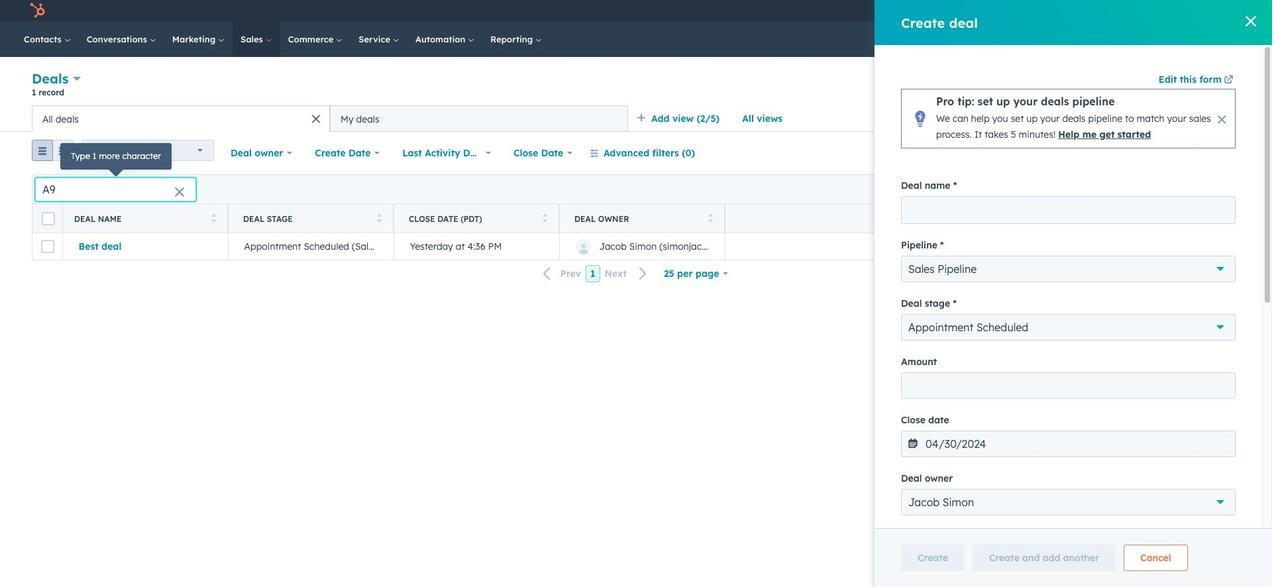 Task type: describe. For each thing, give the bounding box(es) containing it.
4 press to sort. element from the left
[[708, 213, 713, 224]]

Search name or description search field
[[35, 177, 196, 201]]

marketplaces image
[[1078, 6, 1090, 18]]

5 press to sort. element from the left
[[1224, 213, 1229, 224]]

press to sort. image for 4th press to sort. element
[[708, 213, 713, 222]]

3 press to sort. element from the left
[[543, 213, 548, 224]]

press to sort. image for 4th press to sort. element from the right
[[377, 213, 382, 222]]

Search HubSpot search field
[[1086, 28, 1226, 50]]

pagination navigation
[[535, 265, 656, 283]]



Task type: locate. For each thing, give the bounding box(es) containing it.
press to sort. image
[[211, 213, 216, 222]]

1 press to sort. element from the left
[[211, 213, 216, 224]]

3 press to sort. image from the left
[[708, 213, 713, 222]]

press to sort. image
[[377, 213, 382, 222], [543, 213, 548, 222], [708, 213, 713, 222]]

clear input image
[[174, 187, 185, 198]]

press to sort. image for third press to sort. element from left
[[543, 213, 548, 222]]

group
[[32, 140, 74, 166]]

2 horizontal spatial press to sort. image
[[708, 213, 713, 222]]

1 horizontal spatial press to sort. image
[[543, 213, 548, 222]]

jacob simon image
[[1178, 5, 1190, 17]]

2 press to sort. image from the left
[[543, 213, 548, 222]]

1 press to sort. image from the left
[[377, 213, 382, 222]]

2 press to sort. element from the left
[[377, 213, 382, 224]]

menu
[[981, 0, 1257, 21]]

banner
[[32, 69, 1241, 105]]

tooltip
[[60, 143, 172, 169]]

press to sort. element
[[211, 213, 216, 224], [377, 213, 382, 224], [543, 213, 548, 224], [708, 213, 713, 224], [1224, 213, 1229, 224]]

0 horizontal spatial press to sort. image
[[377, 213, 382, 222]]



Task type: vqa. For each thing, say whether or not it's contained in the screenshot.
Calling Icon
no



